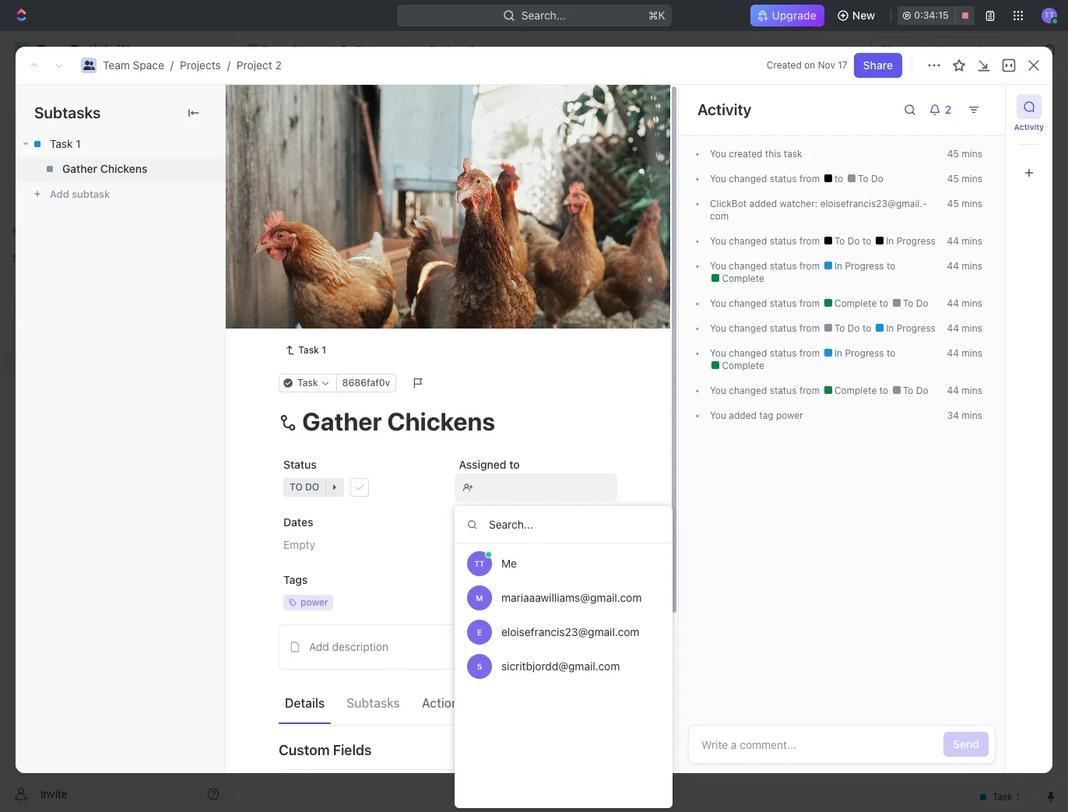 Task type: vqa. For each thing, say whether or not it's contained in the screenshot.
Black!
no



Task type: locate. For each thing, give the bounding box(es) containing it.
2 vertical spatial add task button
[[307, 322, 366, 341]]

tree
[[6, 271, 226, 481]]

1 vertical spatial user group image
[[83, 61, 95, 70]]

45
[[947, 148, 959, 160], [947, 173, 959, 185], [947, 198, 959, 209]]

2 45 from the top
[[947, 173, 959, 185]]

custom fields button
[[279, 732, 617, 769]]

share right 17
[[863, 58, 893, 72]]

activity
[[698, 100, 752, 118], [1014, 122, 1044, 132]]

mariaaawilliams@gmail.com
[[501, 591, 642, 604]]

1 vertical spatial subtasks
[[347, 696, 400, 710]]

add task up customize
[[956, 100, 1003, 113]]

45 mins
[[947, 148, 983, 160], [947, 173, 983, 185], [947, 198, 983, 209]]

3 44 from the top
[[947, 297, 959, 309]]

2 vertical spatial add task
[[314, 324, 360, 338]]

0 horizontal spatial subtasks
[[34, 104, 101, 121]]

power
[[776, 410, 803, 421]]

table link
[[469, 140, 500, 162]]

6 changed status from from the top
[[726, 347, 823, 359]]

4 mins from the top
[[962, 235, 983, 247]]

0 vertical spatial 45 mins
[[947, 148, 983, 160]]

1 horizontal spatial space
[[292, 43, 323, 56]]

1 horizontal spatial projects
[[356, 43, 397, 56]]

com
[[710, 198, 927, 222]]

1 changed status from from the top
[[726, 173, 823, 185]]

45 mins for added watcher:
[[947, 198, 983, 209]]

project 2
[[430, 43, 476, 56], [270, 93, 363, 118]]

2 44 mins from the top
[[947, 260, 983, 272]]

1 vertical spatial 45
[[947, 173, 959, 185]]

watcher:
[[780, 198, 818, 209]]

in
[[289, 220, 299, 231], [886, 235, 894, 247], [835, 260, 843, 272], [886, 322, 894, 334], [835, 347, 843, 359]]

1 vertical spatial share
[[863, 58, 893, 72]]

1 vertical spatial added
[[729, 410, 757, 421]]

1 button for 1
[[349, 269, 370, 285]]

to do
[[855, 173, 884, 185], [832, 235, 863, 247], [901, 297, 929, 309], [832, 322, 863, 334], [289, 368, 319, 380], [901, 385, 929, 396]]

changed status from
[[726, 173, 823, 185], [726, 235, 823, 247], [726, 260, 823, 272], [726, 297, 823, 309], [726, 322, 823, 334], [726, 347, 823, 359], [726, 385, 823, 396]]

Search... text field
[[455, 506, 673, 544]]

2 horizontal spatial add task button
[[946, 94, 1012, 119]]

track
[[459, 515, 488, 529]]

0 horizontal spatial projects link
[[180, 58, 221, 72]]

7 changed status from from the top
[[726, 385, 823, 396]]

1 changed from the top
[[729, 173, 767, 185]]

0 vertical spatial project 2
[[430, 43, 476, 56]]

1 status from the top
[[770, 173, 797, 185]]

team space
[[262, 43, 323, 56]]

1 vertical spatial space
[[133, 58, 164, 72]]

1 horizontal spatial add task
[[418, 220, 460, 231]]

add task button down the task 2
[[307, 322, 366, 341]]

action items
[[422, 696, 494, 710]]

1 horizontal spatial subtasks
[[347, 696, 400, 710]]

space for team space / projects / project 2
[[133, 58, 164, 72]]

2
[[469, 43, 476, 56], [275, 58, 282, 72], [345, 93, 358, 118], [370, 220, 375, 231], [340, 298, 347, 311], [336, 368, 342, 380]]

1 horizontal spatial projects link
[[336, 40, 401, 59]]

you
[[710, 148, 726, 160], [710, 173, 726, 185], [710, 235, 726, 247], [710, 260, 726, 272], [710, 297, 726, 309], [710, 322, 726, 334], [710, 347, 726, 359], [710, 385, 726, 396], [710, 410, 726, 421]]

e
[[477, 628, 482, 637]]

2 44 from the top
[[947, 260, 959, 272]]

0 vertical spatial project
[[430, 43, 466, 56]]

5 you from the top
[[710, 297, 726, 309]]

mins
[[962, 148, 983, 160], [962, 173, 983, 185], [962, 198, 983, 209], [962, 235, 983, 247], [962, 260, 983, 272], [962, 297, 983, 309], [962, 322, 983, 334], [962, 347, 983, 359], [962, 385, 983, 396], [962, 410, 983, 421]]

task 1 up dashboards
[[50, 137, 81, 150]]

created on nov 17
[[767, 59, 848, 71]]

0 vertical spatial added
[[750, 198, 777, 209]]

user group image left team space
[[247, 46, 257, 54]]

3 from from the top
[[800, 260, 820, 272]]

1 vertical spatial 45 mins
[[947, 173, 983, 185]]

6 status from the top
[[770, 347, 797, 359]]

2 vertical spatial 45
[[947, 198, 959, 209]]

task 1 up the task 2
[[314, 271, 345, 284]]

user group image
[[247, 46, 257, 54], [83, 61, 95, 70], [16, 305, 28, 315]]

0 vertical spatial subtasks
[[34, 104, 101, 121]]

task 1
[[50, 137, 81, 150], [314, 271, 345, 284], [298, 344, 326, 356]]

1 vertical spatial add task
[[418, 220, 460, 231]]

custom fields
[[279, 742, 372, 759]]

changed
[[729, 173, 767, 185], [729, 235, 767, 247], [729, 260, 767, 272], [729, 297, 767, 309], [729, 322, 767, 334], [729, 347, 767, 359], [729, 385, 767, 396]]

0 vertical spatial share
[[881, 43, 911, 56]]

eloisefrancis23@gmail.
[[820, 198, 927, 209]]

you added tag power
[[710, 410, 803, 421]]

0 horizontal spatial space
[[133, 58, 164, 72]]

add task button
[[946, 94, 1012, 119], [400, 216, 466, 235], [307, 322, 366, 341]]

8686faf0v button
[[336, 374, 396, 392]]

7 status from the top
[[770, 385, 797, 396]]

7 you from the top
[[710, 347, 726, 359]]

44
[[947, 235, 959, 247], [947, 260, 959, 272], [947, 297, 959, 309], [947, 322, 959, 334], [947, 347, 959, 359], [947, 385, 959, 396]]

2 vertical spatial user group image
[[16, 305, 28, 315]]

6 44 mins from the top
[[947, 385, 983, 396]]

0 vertical spatial task 1 link
[[16, 132, 225, 157]]

6 from from the top
[[800, 347, 820, 359]]

project 2 link
[[410, 40, 480, 59], [237, 58, 282, 72]]

do
[[871, 173, 884, 185], [848, 235, 860, 247], [916, 297, 929, 309], [848, 322, 860, 334], [304, 368, 319, 380], [916, 385, 929, 396]]

added left tag
[[729, 410, 757, 421]]

gather chickens link
[[16, 157, 225, 181]]

add task
[[956, 100, 1003, 113], [418, 220, 460, 231], [314, 324, 360, 338]]

added right clickbot
[[750, 198, 777, 209]]

task 1 down the task 2
[[298, 344, 326, 356]]

0 vertical spatial activity
[[698, 100, 752, 118]]

45 for changed status from
[[947, 173, 959, 185]]

4 status from the top
[[770, 297, 797, 309]]

send button
[[944, 732, 989, 757]]

2 horizontal spatial add task
[[956, 100, 1003, 113]]

4 changed status from from the top
[[726, 297, 823, 309]]

1 horizontal spatial team
[[262, 43, 289, 56]]

custom
[[279, 742, 330, 759]]

4 44 from the top
[[947, 322, 959, 334]]

projects link
[[336, 40, 401, 59], [180, 58, 221, 72]]

⌘k
[[648, 9, 665, 22]]

eloisefrancis23@gmail.com
[[501, 625, 640, 639]]

1 horizontal spatial project 2
[[430, 43, 476, 56]]

in progress
[[289, 220, 352, 231], [884, 235, 936, 247], [832, 260, 887, 272], [884, 322, 936, 334], [832, 347, 887, 359]]

subtasks down home
[[34, 104, 101, 121]]

0 vertical spatial space
[[292, 43, 323, 56]]

1 vertical spatial activity
[[1014, 122, 1044, 132]]

1
[[76, 137, 81, 150], [340, 271, 345, 284], [363, 271, 368, 283], [365, 298, 369, 310], [322, 344, 326, 356]]

add task down the task 2
[[314, 324, 360, 338]]

1 horizontal spatial add task button
[[400, 216, 466, 235]]

44 mins
[[947, 235, 983, 247], [947, 260, 983, 272], [947, 297, 983, 309], [947, 322, 983, 334], [947, 347, 983, 359], [947, 385, 983, 396]]

1 vertical spatial project 2
[[270, 93, 363, 118]]

2 from from the top
[[800, 235, 820, 247]]

1 vertical spatial 1 button
[[350, 297, 372, 312]]

8 you from the top
[[710, 385, 726, 396]]

action
[[422, 696, 459, 710]]

1 45 mins from the top
[[947, 148, 983, 160]]

3 45 mins from the top
[[947, 198, 983, 209]]

add task for add task "button" to the left
[[314, 324, 360, 338]]

task 1 link down the task 2
[[279, 341, 332, 360]]

on
[[805, 59, 815, 71]]

add up customize
[[956, 100, 976, 113]]

0 horizontal spatial activity
[[698, 100, 752, 118]]

0 horizontal spatial projects
[[180, 58, 221, 72]]

add left description
[[309, 640, 329, 653]]

share down new button
[[881, 43, 911, 56]]

1 vertical spatial add task button
[[400, 216, 466, 235]]

1 vertical spatial projects
[[180, 58, 221, 72]]

1 horizontal spatial activity
[[1014, 122, 1044, 132]]

dashboards link
[[6, 155, 226, 180]]

progress
[[301, 220, 352, 231], [897, 235, 936, 247], [845, 260, 884, 272], [897, 322, 936, 334], [845, 347, 884, 359]]

tags
[[283, 573, 308, 586]]

0 vertical spatial team
[[262, 43, 289, 56]]

0 horizontal spatial user group image
[[16, 305, 28, 315]]

1 horizontal spatial task 1 link
[[279, 341, 332, 360]]

user group image up home link
[[83, 61, 95, 70]]

user group image down "spaces"
[[16, 305, 28, 315]]

add task button down calendar link
[[400, 216, 466, 235]]

share
[[881, 43, 911, 56], [863, 58, 893, 72]]

9 you from the top
[[710, 410, 726, 421]]

home link
[[6, 76, 226, 100]]

Edit task name text field
[[279, 406, 617, 436]]

task 1 link up chickens
[[16, 132, 225, 157]]

0 vertical spatial projects
[[356, 43, 397, 56]]

4 you from the top
[[710, 260, 726, 272]]

add description
[[309, 640, 389, 653]]

add task down calendar
[[418, 220, 460, 231]]

added watcher:
[[747, 198, 820, 209]]

add task button up customize
[[946, 94, 1012, 119]]

1 vertical spatial team
[[103, 58, 130, 72]]

search...
[[521, 9, 566, 22]]

2 vertical spatial project
[[270, 93, 340, 118]]

assigned to
[[459, 458, 520, 471]]

/
[[330, 43, 333, 56], [404, 43, 407, 56], [170, 58, 174, 72], [227, 58, 230, 72]]

task 1 link
[[16, 132, 225, 157], [279, 341, 332, 360]]

0 vertical spatial add task
[[956, 100, 1003, 113]]

2 horizontal spatial user group image
[[247, 46, 257, 54]]

team for team space
[[262, 43, 289, 56]]

subtasks inside button
[[347, 696, 400, 710]]

4 changed from the top
[[729, 297, 767, 309]]

2 45 mins from the top
[[947, 173, 983, 185]]

45 mins for changed status from
[[947, 173, 983, 185]]

5 mins from the top
[[962, 260, 983, 272]]

subtasks up fields
[[347, 696, 400, 710]]

new
[[853, 9, 875, 22]]

space
[[292, 43, 323, 56], [133, 58, 164, 72]]

subtasks
[[34, 104, 101, 121], [347, 696, 400, 710]]

6 you from the top
[[710, 322, 726, 334]]

0 vertical spatial task 1
[[50, 137, 81, 150]]

3 45 from the top
[[947, 198, 959, 209]]

you created this task
[[710, 148, 803, 160]]

subtasks button
[[340, 689, 406, 717]]

2 vertical spatial 45 mins
[[947, 198, 983, 209]]

0 horizontal spatial task 1 link
[[16, 132, 225, 157]]

0 horizontal spatial team space link
[[103, 58, 164, 72]]

0 horizontal spatial team
[[103, 58, 130, 72]]

project
[[430, 43, 466, 56], [237, 58, 272, 72], [270, 93, 340, 118]]

description
[[332, 640, 389, 653]]

spaces
[[12, 252, 45, 264]]

0 vertical spatial 1 button
[[349, 269, 370, 285]]

add
[[956, 100, 976, 113], [418, 220, 436, 231], [314, 324, 334, 338], [309, 640, 329, 653]]

0 horizontal spatial add task
[[314, 324, 360, 338]]

0 vertical spatial 45
[[947, 148, 959, 160]]

user group image inside sidebar navigation
[[16, 305, 28, 315]]

2 changed from the top
[[729, 235, 767, 247]]

home
[[37, 81, 67, 94]]



Task type: describe. For each thing, give the bounding box(es) containing it.
tree inside sidebar navigation
[[6, 271, 226, 481]]

10 mins from the top
[[962, 410, 983, 421]]

share button down new
[[871, 37, 920, 62]]

add inside button
[[309, 640, 329, 653]]

17
[[838, 59, 848, 71]]

5 changed from the top
[[729, 322, 767, 334]]

customize button
[[916, 140, 995, 162]]

s
[[477, 662, 482, 671]]

m
[[476, 593, 483, 603]]

1 vertical spatial project
[[237, 58, 272, 72]]

tt
[[475, 559, 485, 568]]

inbox
[[37, 107, 65, 121]]

board link
[[287, 140, 321, 162]]

3 changed status from from the top
[[726, 260, 823, 272]]

gather
[[62, 162, 97, 175]]

created
[[767, 59, 802, 71]]

this
[[765, 148, 781, 160]]

invite
[[40, 787, 68, 800]]

task 2
[[314, 298, 347, 311]]

customize
[[936, 144, 990, 157]]

4 44 mins from the top
[[947, 322, 983, 334]]

3 you from the top
[[710, 235, 726, 247]]

items
[[462, 696, 494, 710]]

1 you from the top
[[710, 148, 726, 160]]

calendar
[[397, 144, 444, 157]]

sicritbjordd@gmail.com
[[501, 660, 620, 673]]

assignees button
[[629, 179, 702, 198]]

upgrade
[[772, 9, 817, 22]]

status
[[283, 458, 317, 471]]

docs link
[[6, 128, 226, 153]]

1 44 from the top
[[947, 235, 959, 247]]

automations button
[[927, 38, 1008, 62]]

created
[[729, 148, 763, 160]]

2 vertical spatial task 1
[[298, 344, 326, 356]]

1 vertical spatial task 1 link
[[279, 341, 332, 360]]

upgrade link
[[750, 5, 824, 26]]

34
[[947, 410, 959, 421]]

3 status from the top
[[770, 260, 797, 272]]

0 horizontal spatial project 2 link
[[237, 58, 282, 72]]

1 horizontal spatial user group image
[[83, 61, 95, 70]]

nov
[[818, 59, 835, 71]]

2 changed status from from the top
[[726, 235, 823, 247]]

list
[[350, 144, 368, 157]]

new button
[[831, 3, 885, 28]]

0 horizontal spatial add task button
[[307, 322, 366, 341]]

Search tasks... text field
[[874, 177, 1030, 200]]

sidebar navigation
[[0, 31, 233, 812]]

calendar link
[[394, 140, 444, 162]]

task sidebar content section
[[678, 85, 1005, 773]]

dates
[[283, 515, 313, 529]]

0:34:15 button
[[898, 6, 975, 25]]

8686faf0v
[[342, 377, 390, 388]]

time
[[490, 515, 516, 529]]

tag
[[759, 410, 774, 421]]

activity inside task sidebar navigation tab list
[[1014, 122, 1044, 132]]

add down calendar link
[[418, 220, 436, 231]]

add task for topmost add task "button"
[[956, 100, 1003, 113]]

1 44 mins from the top
[[947, 235, 983, 247]]

4 from from the top
[[800, 297, 820, 309]]

add description button
[[284, 635, 612, 659]]

send
[[953, 737, 980, 751]]

5 status from the top
[[770, 322, 797, 334]]

3 44 mins from the top
[[947, 297, 983, 309]]

assigned
[[459, 458, 507, 471]]

action items button
[[416, 689, 500, 717]]

table
[[472, 144, 500, 157]]

fields
[[333, 742, 372, 759]]

2 you from the top
[[710, 173, 726, 185]]

details
[[285, 696, 325, 710]]

share for share button underneath new
[[881, 43, 911, 56]]

6 mins from the top
[[962, 297, 983, 309]]

34 mins
[[947, 410, 983, 421]]

2 mins from the top
[[962, 173, 983, 185]]

team space / projects / project 2
[[103, 58, 282, 72]]

1 horizontal spatial team space link
[[242, 40, 327, 59]]

1 from from the top
[[800, 173, 820, 185]]

chickens
[[100, 162, 147, 175]]

hide
[[808, 182, 829, 194]]

gantt
[[529, 144, 557, 157]]

3 mins from the top
[[962, 198, 983, 209]]

0 vertical spatial add task button
[[946, 94, 1012, 119]]

team for team space / projects / project 2
[[103, 58, 130, 72]]

7 changed from the top
[[729, 385, 767, 396]]

1 45 from the top
[[947, 148, 959, 160]]

list link
[[347, 140, 368, 162]]

details button
[[279, 689, 331, 717]]

board
[[290, 144, 321, 157]]

gather chickens
[[62, 162, 147, 175]]

3 changed from the top
[[729, 260, 767, 272]]

add down the task 2
[[314, 324, 334, 338]]

activity inside task sidebar content section
[[698, 100, 752, 118]]

eloisefrancis23@gmail. com
[[710, 198, 927, 222]]

1 button for 2
[[350, 297, 372, 312]]

automations
[[935, 43, 1000, 56]]

favorites
[[12, 226, 54, 237]]

7 mins from the top
[[962, 322, 983, 334]]

share for share button on the right of 17
[[863, 58, 893, 72]]

6 44 from the top
[[947, 385, 959, 396]]

favorites button
[[6, 223, 60, 241]]

track time
[[459, 515, 516, 529]]

8 mins from the top
[[962, 347, 983, 359]]

dashboards
[[37, 160, 98, 174]]

me
[[501, 557, 517, 570]]

gantt link
[[526, 140, 557, 162]]

hide button
[[802, 179, 835, 198]]

0 horizontal spatial project 2
[[270, 93, 363, 118]]

clickbot
[[710, 198, 747, 209]]

space for team space
[[292, 43, 323, 56]]

share button right 17
[[854, 53, 902, 78]]

6 changed from the top
[[729, 347, 767, 359]]

assignees
[[649, 182, 695, 194]]

task sidebar navigation tab list
[[1012, 94, 1047, 185]]

docs
[[37, 134, 63, 147]]

5 44 from the top
[[947, 347, 959, 359]]

inbox link
[[6, 102, 226, 127]]

1 horizontal spatial project 2 link
[[410, 40, 480, 59]]

task
[[784, 148, 803, 160]]

7 from from the top
[[800, 385, 820, 396]]

1 mins from the top
[[962, 148, 983, 160]]

5 44 mins from the top
[[947, 347, 983, 359]]

9 mins from the top
[[962, 385, 983, 396]]

1 vertical spatial task 1
[[314, 271, 345, 284]]

0:34:15
[[914, 9, 949, 21]]

5 from from the top
[[800, 322, 820, 334]]

5 changed status from from the top
[[726, 322, 823, 334]]

2 status from the top
[[770, 235, 797, 247]]

0 vertical spatial user group image
[[247, 46, 257, 54]]

45 for added watcher:
[[947, 198, 959, 209]]



